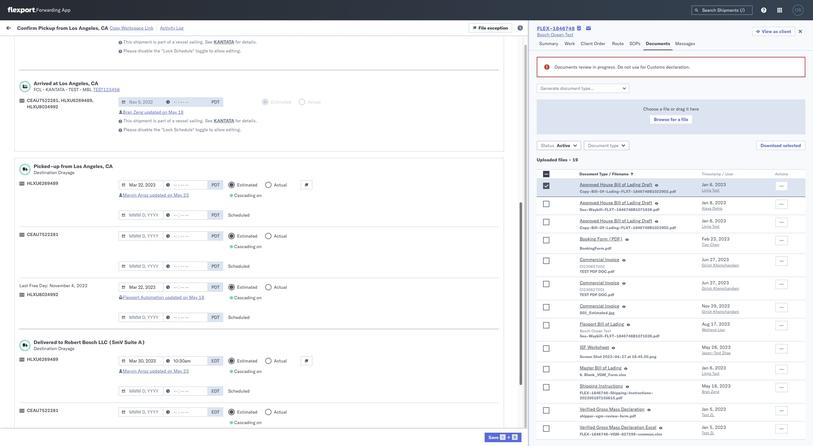 Task type: describe. For each thing, give the bounding box(es) containing it.
3 linjia from the top
[[702, 371, 711, 376]]

picked-
[[34, 163, 53, 169]]

master
[[580, 365, 594, 371]]

pdt for -- : -- -- text box associated with first mmm d, yyyy text box from the bottom
[[212, 315, 220, 320]]

fcl
[[34, 87, 42, 92]]

6, for 3rd approved house bill of lading draft link from the bottom of the page
[[710, 182, 714, 187]]

test inside bosch ocean test link
[[565, 32, 574, 37]]

1 please disable the "lock schedule" toggle to allow editing. from the top
[[123, 48, 241, 54]]

isf
[[580, 344, 587, 350]]

1 horizontal spatial bosch ocean test
[[580, 329, 611, 333]]

pdt for -- : -- -- text field corresponding to mmm d, yyyy text box related to ceau7522281
[[212, 233, 220, 239]]

17,
[[711, 321, 718, 327]]

app
[[62, 7, 70, 13]]

shipper-
[[580, 414, 596, 418]]

2 editing. from the top
[[226, 127, 241, 132]]

2023 inside feb 23, 2023 tian chen
[[719, 236, 730, 242]]

lading- for 1st approved house bill of lading draft link from the bottom
[[607, 225, 621, 230]]

1 kantata link from the top
[[214, 39, 234, 45]]

commercial invoice for s02_estimated.jpg
[[580, 303, 620, 309]]

2 hlxu8034992 from the top
[[27, 292, 58, 297]]

activity log
[[160, 25, 184, 31]]

order
[[594, 41, 606, 46]]

ca inside arrived at los angeles, ca fcl • kantata • test • mbl test123456
[[91, 80, 98, 86]]

in
[[593, 64, 597, 70]]

delivered
[[34, 339, 57, 345]]

2 allow from the top
[[214, 127, 225, 132]]

a)
[[138, 339, 145, 345]]

view
[[762, 29, 772, 34]]

timestamp / user button
[[701, 170, 763, 177]]

a down bran zeng updated on may 18 button
[[172, 118, 175, 124]]

file exception
[[479, 25, 508, 31]]

house for 1st approved house bill of lading draft link from the bottom
[[600, 218, 613, 224]]

1 "lock from the top
[[161, 48, 173, 54]]

actual for -- : -- -- text box associated with first mmm d, yyyy text box from the bottom
[[274, 284, 287, 290]]

house for 3rd approved house bill of lading draft link from the bottom of the page
[[600, 182, 613, 187]]

demo
[[713, 206, 723, 211]]

1846748- for instructions
[[592, 390, 611, 395]]

last free day: november 4, 2022
[[19, 283, 88, 288]]

activity
[[160, 25, 175, 31]]

document type
[[588, 143, 619, 148]]

estimated for -- : -- -- text box associated with 3rd mmm d, yyyy text field from the top of the page
[[237, 358, 258, 364]]

1846748b1071626.pdf for jan 8, 2023
[[617, 207, 660, 212]]

3 scheduled from the top
[[228, 315, 250, 320]]

nov 29, 2022 girish khemchandani
[[702, 303, 739, 314]]

2 linjia from the top
[[702, 224, 711, 229]]

status
[[541, 143, 554, 148]]

review
[[579, 64, 592, 70]]

2023 inside may 28, 2023 jason-test zhao
[[720, 344, 731, 350]]

flex- for flex-1846748-vgm-827299-common.xlsx
[[580, 432, 592, 437]]

review-
[[606, 414, 620, 418]]

details. for 2nd kantata link
[[242, 118, 257, 124]]

commercial invoice for ci230627001
[[580, 280, 620, 286]]

ceau7522281,
[[27, 98, 60, 103]]

ocean inside bosch ocean test link
[[551, 32, 564, 37]]

1 vertical spatial to
[[209, 127, 213, 132]]

part for 2nd kantata link from the bottom
[[158, 39, 166, 45]]

documents for documents review in progress. do not use for customs declaration.
[[555, 64, 578, 70]]

pdt for -- : -- -- text field associated with 2nd mmm d, yyyy text box from the bottom
[[212, 284, 220, 290]]

2023-
[[603, 354, 615, 359]]

arroz for picked-up from los angeles, ca
[[138, 192, 149, 198]]

2 edt from the top
[[212, 388, 220, 394]]

drag
[[676, 106, 685, 112]]

Search Shipments (/) text field
[[692, 5, 753, 15]]

automation
[[141, 295, 164, 300]]

cascading on for -- : -- -- text field corresponding to mmm d, yyyy text box related to ceau7522281
[[234, 244, 262, 249]]

27
[[622, 354, 627, 359]]

or
[[671, 106, 675, 112]]

worksheet
[[588, 344, 609, 350]]

3 jan 6, 2023 linjia test from the top
[[702, 365, 726, 376]]

marvin arroz updated on may 23 button for delivered to robert bosch llc (smv suite a)
[[123, 368, 189, 374]]

jan 5, 2023 test zl for verified gross mass declaration
[[702, 406, 726, 417]]

documents button
[[644, 38, 673, 50]]

confirm pickup from los angeles, ca copy workspace link
[[17, 25, 153, 31]]

documents review in progress. do not use for customs declaration.
[[555, 64, 690, 70]]

5 estimated from the top
[[237, 409, 258, 415]]

isf worksheet
[[580, 344, 609, 350]]

llc
[[98, 339, 108, 345]]

vgm-
[[611, 432, 622, 437]]

may inside may 18, 2023 bran zeng
[[702, 383, 711, 389]]

document for document type / filename
[[580, 172, 599, 176]]

test for ci230627002
[[580, 269, 589, 274]]

girish for ci230627002
[[702, 263, 712, 268]]

form
[[598, 236, 608, 242]]

flexport bill of lading link
[[580, 321, 624, 329]]

sailing. for 2nd kantata link
[[189, 118, 204, 124]]

5 mmm d, yyyy text field from the top
[[118, 313, 163, 322]]

updated for bran zeng updated on may 18 button
[[144, 109, 161, 115]]

6. blank_vgm_form.xlsx
[[580, 372, 626, 377]]

browse for a file button
[[650, 115, 693, 124]]

1 toggle from the top
[[196, 48, 208, 54]]

2 / from the left
[[722, 172, 725, 176]]

filename
[[613, 172, 629, 176]]

(pdf)
[[609, 236, 623, 242]]

forwarding app link
[[8, 7, 70, 13]]

flexport. image
[[8, 7, 36, 13]]

commercial invoice link for ci230627002
[[580, 256, 620, 264]]

status active
[[541, 143, 570, 148]]

approved house bill of lading draft for 2nd approved house bill of lading draft link from the top of the page
[[580, 200, 652, 206]]

1 • from the left
[[43, 87, 44, 92]]

is for 2nd kantata link
[[153, 118, 157, 124]]

tian
[[702, 242, 710, 247]]

mass for verified gross mass declaration excel
[[609, 424, 620, 430]]

pdt for -- : -- -- text field related to mmm d, yyyy text box for hlxu6269489
[[212, 182, 220, 188]]

2 the from the top
[[154, 127, 160, 132]]

this shipment is part of a vessel sailing. see kantata for details. for 2nd kantata link from the bottom
[[123, 39, 257, 45]]

5 mmm d, yyyy text field from the top
[[118, 407, 163, 417]]

khemchandani for ci230627002
[[713, 263, 739, 268]]

work
[[565, 41, 575, 46]]

(smv
[[109, 339, 123, 345]]

download
[[761, 143, 782, 148]]

2 mmm d, yyyy text field from the top
[[118, 261, 163, 271]]

activity log button
[[160, 24, 184, 31]]

23,
[[711, 236, 718, 242]]

khemchandani for ci230627001
[[713, 286, 739, 291]]

from for pickup
[[56, 25, 68, 31]]

3 approved house bill of lading draft link from the top
[[580, 218, 652, 225]]

sops
[[630, 41, 641, 46]]

robert
[[64, 339, 81, 345]]

may 18, 2023 bran zeng
[[702, 383, 731, 394]]

draft for 2nd approved house bill of lading draft link from the top of the page
[[642, 200, 652, 206]]

0 horizontal spatial file
[[663, 106, 670, 112]]

4,
[[71, 283, 75, 288]]

los inside arrived at los angeles, ca fcl • kantata • test • mbl test123456
[[59, 80, 67, 86]]

5 cascading on from the top
[[234, 420, 262, 425]]

free
[[29, 283, 38, 288]]

0 vertical spatial 2022
[[77, 283, 88, 288]]

copy-bill-of-lading-flxt-1846748b1022902.pdf for 3rd approved house bill of lading draft link from the bottom of the page
[[580, 189, 676, 194]]

1 schedule" from the top
[[174, 48, 194, 54]]

client order
[[581, 41, 606, 46]]

documents for documents
[[646, 41, 670, 46]]

1 scheduled from the top
[[228, 212, 250, 218]]

2 jan 6, 2023 linjia test from the top
[[702, 218, 726, 229]]

2023 inside aug 17, 2023 weiheng lian
[[719, 321, 730, 327]]

estimated for -- : -- -- text field corresponding to mmm d, yyyy text box related to ceau7522281
[[237, 233, 258, 239]]

2 • from the left
[[66, 87, 67, 92]]

1 horizontal spatial bosch
[[537, 32, 550, 37]]

flexport automation updated on may 18
[[123, 295, 204, 300]]

a right choose
[[660, 106, 662, 112]]

s02_estimated.jpg
[[580, 310, 615, 315]]

0 horizontal spatial bran
[[123, 109, 132, 115]]

kantata inside arrived at los angeles, ca fcl • kantata • test • mbl test123456
[[46, 87, 65, 92]]

a down activity log button
[[172, 39, 175, 45]]

estimated for -- : -- -- text field associated with 2nd mmm d, yyyy text box from the bottom
[[237, 284, 258, 290]]

1846748
[[553, 25, 575, 31]]

ci230627002
[[580, 264, 605, 269]]

2 toggle from the top
[[196, 127, 208, 132]]

1 the from the top
[[154, 48, 160, 54]]

to inside delivered to robert bosch llc (smv suite a) destination drayage
[[58, 339, 63, 345]]

jan for verified gross mass declaration link
[[702, 406, 709, 412]]

2023 inside jan 8, 2023 alexa demo
[[715, 200, 726, 206]]

0 vertical spatial to
[[209, 48, 213, 54]]

sops button
[[627, 38, 644, 50]]

drayage inside delivered to robert bosch llc (smv suite a) destination drayage
[[58, 346, 75, 351]]

see for 2nd kantata link
[[205, 118, 213, 124]]

actual for -- : -- -- text box related to 4th mmm d, yyyy text field
[[274, 358, 287, 364]]

1 -- : -- -- text field from the top
[[163, 97, 208, 107]]

marvin arroz updated on may 23 for picked-up from los angeles, ca
[[123, 192, 189, 198]]

2 scheduled from the top
[[228, 263, 250, 269]]

approved house bill of lading draft for 1st approved house bill of lading draft link from the bottom
[[580, 218, 652, 224]]

1 approved house bill of lading draft link from the top
[[580, 181, 652, 189]]

-- : -- -- text field for mmm d, yyyy text box related to ceau7522281
[[163, 231, 208, 241]]

1 / from the left
[[609, 172, 612, 176]]

1 allow from the top
[[214, 48, 225, 54]]

test inside arrived at los angeles, ca fcl • kantata • test • mbl test123456
[[69, 87, 79, 92]]

1 pdt from the top
[[212, 99, 220, 105]]

may 28, 2023 jason-test zhao
[[702, 344, 731, 355]]

excel
[[646, 424, 657, 430]]

6, for master bill of lading link
[[710, 365, 714, 371]]

2 schedule" from the top
[[174, 127, 194, 132]]

gross for verified gross mass declaration excel
[[597, 424, 608, 430]]

jan for 3rd approved house bill of lading draft link from the bottom of the page
[[702, 182, 709, 187]]

kantata for 2nd kantata link
[[214, 118, 234, 124]]

document type / filename
[[580, 172, 629, 176]]

-- : -- -- text field for first mmm d, yyyy text box from the bottom
[[163, 313, 208, 322]]

waybill- for aug
[[589, 334, 605, 338]]

8,
[[710, 200, 714, 206]]

may inside may 28, 2023 jason-test zhao
[[702, 344, 711, 350]]

27, for ci230627002
[[710, 257, 717, 262]]

04-
[[615, 354, 622, 359]]

download selected button
[[756, 141, 806, 150]]

instructions-
[[629, 390, 654, 395]]

at inside arrived at los angeles, ca fcl • kantata • test • mbl test123456
[[53, 80, 58, 86]]

shipper-vgm-review-form.pdf
[[580, 414, 636, 418]]

flexport bill of lading
[[580, 321, 624, 327]]

forwarding app
[[36, 7, 70, 13]]

pickup
[[38, 25, 55, 31]]

5 cascading from the top
[[234, 420, 256, 425]]

3 edt from the top
[[212, 409, 220, 415]]

verified gross mass declaration link
[[580, 406, 645, 414]]

vessel for 2nd kantata link from the bottom
[[176, 39, 188, 45]]

shipment for 2nd kantata link from the bottom
[[133, 39, 152, 45]]

work button
[[562, 38, 578, 50]]

2 "lock from the top
[[161, 127, 173, 132]]

2 disable from the top
[[138, 127, 153, 132]]

5 actual from the top
[[274, 409, 287, 415]]

1 disable from the top
[[138, 48, 153, 54]]

pdf for ci230627001
[[590, 292, 598, 297]]

estimated for -- : -- -- text field related to mmm d, yyyy text box for hlxu6269489
[[237, 182, 258, 188]]

4 mmm d, yyyy text field from the top
[[118, 282, 163, 292]]

lading- for 3rd approved house bill of lading draft link from the bottom of the page
[[607, 189, 621, 194]]

-- : -- -- text field for 5th mmm d, yyyy text field from the bottom
[[163, 210, 208, 220]]

2 kantata link from the top
[[214, 118, 234, 124]]

2 actual from the top
[[274, 233, 287, 239]]

1 vertical spatial at
[[628, 354, 631, 359]]

client order button
[[578, 38, 610, 50]]

workspace
[[121, 25, 144, 31]]

1 edt from the top
[[212, 358, 220, 364]]

files
[[558, 157, 568, 163]]

23 for picked-up from los angeles, ca
[[183, 192, 189, 198]]

flexport for flexport bill of lading
[[580, 321, 597, 327]]

ci230627001
[[580, 287, 605, 292]]

flex-1846748 link
[[537, 25, 575, 31]]

nov
[[702, 303, 710, 309]]

client
[[779, 29, 791, 34]]

hlxu8034992 inside ceau7522281, hlxu6269489, hlxu8034992
[[27, 104, 58, 110]]

screen
[[580, 354, 593, 359]]

1846748b1022902.pdf for 3rd approved house bill of lading draft link from the bottom of the page
[[633, 189, 676, 194]]

4 mmm d, yyyy text field from the top
[[118, 386, 163, 396]]

angeles, for pickup
[[79, 25, 100, 31]]

hlxu6269489 for delivered
[[27, 356, 58, 362]]

declaration for verified gross mass declaration
[[621, 406, 645, 412]]

messages
[[675, 41, 695, 46]]

girish for ci230627001
[[702, 286, 712, 291]]

3 mmm d, yyyy text field from the top
[[118, 356, 163, 366]]

view as client
[[762, 29, 791, 34]]



Task type: vqa. For each thing, say whether or not it's contained in the screenshot.


Task type: locate. For each thing, give the bounding box(es) containing it.
last
[[19, 283, 28, 288]]

1 please from the top
[[123, 48, 137, 54]]

2023 inside may 18, 2023 bran zeng
[[720, 383, 731, 389]]

jan
[[702, 182, 709, 187], [702, 200, 709, 206], [702, 218, 709, 224], [702, 365, 709, 371], [702, 406, 709, 412], [702, 424, 709, 430]]

1 sailing. from the top
[[189, 39, 204, 45]]

test down ci230627001
[[580, 292, 589, 297]]

1 is from the top
[[153, 39, 157, 45]]

1 vertical spatial approved house bill of lading draft link
[[580, 200, 652, 207]]

jan for master bill of lading link
[[702, 365, 709, 371]]

2 cascading on from the top
[[234, 244, 262, 249]]

jun for ci230627002
[[702, 257, 709, 262]]

flex- inside flex-1846748-shipping-instructions- 20230518t150615.pdf
[[580, 390, 592, 395]]

1 vertical spatial arroz
[[138, 368, 149, 374]]

1 vertical spatial disable
[[138, 127, 153, 132]]

hlxu6269489,
[[61, 98, 94, 103]]

mmm d, yyyy text field for ceau7522281, hlxu6269489, hlxu8034992
[[118, 97, 163, 107]]

-- : -- -- text field for mmm d, yyyy text box for hlxu6269489
[[163, 180, 208, 190]]

2 gross from the top
[[597, 424, 608, 430]]

commercial invoice for ci230627002
[[580, 257, 620, 262]]

copy- for 1st approved house bill of lading draft link from the bottom
[[580, 225, 592, 230]]

1 horizontal spatial ocean
[[592, 329, 603, 333]]

1 actual from the top
[[274, 182, 287, 188]]

bill- for 3rd approved house bill of lading draft link from the bottom of the page
[[592, 189, 600, 194]]

0 vertical spatial jan 6, 2023 linjia test
[[702, 182, 726, 193]]

girish inside nov 29, 2022 girish khemchandani
[[702, 309, 712, 314]]

destination down picked-
[[34, 170, 57, 175]]

0 horizontal spatial /
[[609, 172, 612, 176]]

drayage down robert
[[58, 346, 75, 351]]

drayage inside picked-up from los angeles, ca destination drayage
[[58, 170, 75, 175]]

mmm d, yyyy text field for hlxu6269489
[[118, 180, 163, 190]]

0 vertical spatial mass
[[609, 406, 620, 412]]

marvin arroz updated on may 23
[[123, 192, 189, 198], [123, 368, 189, 374]]

messages button
[[673, 38, 699, 50]]

cascading for -- : -- -- text field corresponding to mmm d, yyyy text box related to ceau7522281
[[234, 244, 256, 249]]

sea-waybill-flxt-1846748b1071626.pdf up 04-
[[580, 334, 660, 338]]

2 marvin arroz updated on may 23 button from the top
[[123, 368, 189, 374]]

4 cascading on from the top
[[234, 369, 262, 374]]

sea-waybill-flxt-1846748b1071626.pdf for aug
[[580, 334, 660, 338]]

hlxu6269489 down delivered
[[27, 356, 58, 362]]

ocean down flex-1846748 link
[[551, 32, 564, 37]]

verified inside verified gross mass declaration excel link
[[580, 424, 595, 430]]

commercial invoice link down ci230627002
[[580, 280, 620, 287]]

1 commercial from the top
[[580, 257, 604, 262]]

forwarding
[[36, 7, 60, 13]]

0 vertical spatial 5,
[[710, 406, 714, 412]]

1 destination from the top
[[34, 170, 57, 175]]

1 verified from the top
[[580, 406, 595, 412]]

0 vertical spatial 18
[[178, 109, 184, 115]]

test pdf doc.pdf down ci230627001
[[580, 292, 615, 297]]

bosch
[[537, 32, 550, 37], [580, 329, 591, 333], [82, 339, 97, 345]]

2 copy- from the top
[[580, 225, 592, 230]]

los for pickup
[[69, 25, 77, 31]]

of- down type
[[600, 189, 607, 194]]

/ left user
[[722, 172, 725, 176]]

flex- down the shipper-
[[580, 432, 592, 437]]

Generate document type... text field
[[537, 84, 630, 93]]

1 vertical spatial lading-
[[607, 225, 621, 230]]

2 commercial invoice from the top
[[580, 280, 620, 286]]

zl for verified gross mass declaration excel
[[710, 430, 715, 435]]

vessel down log
[[176, 39, 188, 45]]

2 details. from the top
[[242, 118, 257, 124]]

screen shot 2023-04-27 at 16.45.20.png
[[580, 354, 657, 359]]

1 cascading on from the top
[[234, 193, 262, 198]]

2 vertical spatial girish
[[702, 309, 712, 314]]

2 invoice from the top
[[605, 280, 620, 286]]

3 house from the top
[[600, 218, 613, 224]]

jun 27, 2023 girish khemchandani down chen
[[702, 257, 739, 268]]

3 mmm d, yyyy text field from the top
[[118, 231, 163, 241]]

2 vertical spatial invoice
[[605, 303, 620, 309]]

1 vertical spatial 18
[[199, 295, 204, 300]]

1 vertical spatial document
[[580, 172, 599, 176]]

2 vertical spatial flex-
[[580, 432, 592, 437]]

1 bill- from the top
[[592, 189, 600, 194]]

0 vertical spatial test pdf doc.pdf
[[580, 269, 615, 274]]

arroz
[[138, 192, 149, 198], [138, 368, 149, 374]]

2 vertical spatial ca
[[106, 163, 113, 169]]

1 horizontal spatial bran
[[702, 389, 710, 394]]

jun 27, 2023 girish khemchandani for ci230627002
[[702, 257, 739, 268]]

bill for 1st approved house bill of lading draft link from the bottom
[[614, 218, 621, 224]]

please down 'copy workspace link' button
[[123, 48, 137, 54]]

6.
[[580, 372, 583, 377]]

verified gross mass declaration excel
[[580, 424, 657, 430]]

2 vertical spatial los
[[74, 163, 82, 169]]

view as client button
[[752, 27, 796, 36]]

invoice for ci230627002
[[605, 257, 620, 262]]

1 see from the top
[[205, 39, 213, 45]]

documents
[[646, 41, 670, 46], [555, 64, 578, 70]]

0 vertical spatial linjia
[[702, 188, 711, 193]]

copy- up booking
[[580, 225, 592, 230]]

approved
[[580, 182, 599, 187], [580, 200, 599, 206], [580, 218, 599, 224]]

document inside button
[[580, 172, 599, 176]]

27, up the 29,
[[710, 280, 717, 286]]

from inside picked-up from los angeles, ca destination drayage
[[61, 163, 72, 169]]

chen
[[711, 242, 720, 247]]

gross down vgm-
[[597, 424, 608, 430]]

hlxu6269489 for picked-
[[27, 180, 58, 186]]

test123456 button
[[93, 87, 120, 92]]

23
[[183, 192, 189, 198], [183, 368, 189, 374]]

gross for verified gross mass declaration
[[597, 406, 608, 412]]

commercial invoice link down bookingform.pdf
[[580, 256, 620, 264]]

marvin
[[123, 192, 137, 198], [123, 368, 137, 374]]

drayage down up
[[58, 170, 75, 175]]

2 estimated from the top
[[237, 233, 258, 239]]

5 -- : -- -- text field from the top
[[163, 282, 208, 292]]

3 • from the left
[[80, 87, 81, 92]]

0 horizontal spatial bosch ocean test
[[537, 32, 574, 37]]

2 vertical spatial approved house bill of lading draft
[[580, 218, 652, 224]]

linjia up 8,
[[702, 188, 711, 193]]

jan 6, 2023 linjia test up 18,
[[702, 365, 726, 376]]

0 vertical spatial commercial
[[580, 257, 604, 262]]

copy- for 3rd approved house bill of lading draft link from the bottom of the page
[[580, 189, 592, 194]]

18 for bran zeng updated on may 18
[[178, 109, 184, 115]]

jan 6, 2023 linjia test down demo
[[702, 218, 726, 229]]

1 vertical spatial allow
[[214, 127, 225, 132]]

khemchandani down chen
[[713, 263, 739, 268]]

1 vertical spatial jan 5, 2023 test zl
[[702, 424, 726, 435]]

2 vertical spatial draft
[[642, 218, 652, 224]]

MMM D, YYYY text field
[[118, 210, 163, 220], [118, 261, 163, 271], [118, 356, 163, 366], [118, 386, 163, 396], [118, 407, 163, 417]]

confirm
[[17, 25, 37, 31]]

from for up
[[61, 163, 72, 169]]

type
[[600, 172, 608, 176]]

2 vertical spatial angeles,
[[83, 163, 104, 169]]

1 vertical spatial details.
[[242, 118, 257, 124]]

sea-waybill-flxt-1846748b1071626.pdf
[[580, 207, 660, 212], [580, 334, 660, 338]]

2 jun from the top
[[702, 280, 709, 286]]

feb
[[702, 236, 710, 242]]

2 zl from the top
[[710, 430, 715, 435]]

commercial up ci230627001
[[580, 280, 604, 286]]

angeles, inside arrived at los angeles, ca fcl • kantata • test • mbl test123456
[[69, 80, 90, 86]]

1 invoice from the top
[[605, 257, 620, 262]]

2 vertical spatial approved house bill of lading draft link
[[580, 218, 652, 225]]

0 horizontal spatial zeng
[[133, 109, 143, 115]]

0 vertical spatial pdf
[[590, 269, 598, 274]]

destination down delivered
[[34, 346, 57, 351]]

1 vertical spatial zl
[[710, 430, 715, 435]]

vessel for 2nd kantata link
[[176, 118, 188, 124]]

house
[[600, 182, 613, 187], [600, 200, 613, 206], [600, 218, 613, 224]]

2 6, from the top
[[710, 218, 714, 224]]

2 vertical spatial approved
[[580, 218, 599, 224]]

1 vessel from the top
[[176, 39, 188, 45]]

0 vertical spatial document
[[588, 143, 609, 148]]

jun up nov
[[702, 280, 709, 286]]

flxt-
[[621, 189, 633, 194], [605, 207, 617, 212], [621, 225, 633, 230], [605, 334, 617, 338]]

2 arroz from the top
[[138, 368, 149, 374]]

khemchandani inside nov 29, 2022 girish khemchandani
[[713, 309, 739, 314]]

bill for 2nd approved house bill of lading draft link from the top of the page
[[614, 200, 621, 206]]

to
[[209, 48, 213, 54], [209, 127, 213, 132], [58, 339, 63, 345]]

1 marvin arroz updated on may 23 from the top
[[123, 192, 189, 198]]

1 vertical spatial bosch
[[580, 329, 591, 333]]

cascading on for -- : -- -- text field related to mmm d, yyyy text box for hlxu6269489
[[234, 193, 262, 198]]

1 mmm d, yyyy text field from the top
[[118, 210, 163, 220]]

marvin arroz updated on may 23 for delivered to robert bosch llc (smv suite a)
[[123, 368, 189, 374]]

document type / filename button
[[579, 170, 689, 177]]

sailing.
[[189, 39, 204, 45], [189, 118, 204, 124]]

commercial invoice link for s02_estimated.jpg
[[580, 303, 620, 310]]

bosch up 'isf'
[[580, 329, 591, 333]]

2 commercial invoice link from the top
[[580, 280, 620, 287]]

18 for flexport automation updated on may 18
[[199, 295, 204, 300]]

1 vertical spatial ceau7522281
[[27, 408, 58, 413]]

marvin for ca
[[123, 192, 137, 198]]

0 vertical spatial copy-
[[580, 189, 592, 194]]

2 1846748b1071626.pdf from the top
[[617, 334, 660, 338]]

los inside picked-up from los angeles, ca destination drayage
[[74, 163, 82, 169]]

27, for ci230627001
[[710, 280, 717, 286]]

0 vertical spatial house
[[600, 182, 613, 187]]

3 jan from the top
[[702, 218, 709, 224]]

this for 2nd kantata link from the bottom
[[123, 39, 132, 45]]

/ right type
[[609, 172, 612, 176]]

• up hlxu6269489, at left top
[[66, 87, 67, 92]]

choose
[[644, 106, 659, 112]]

pdt for -- : -- -- text box corresponding to 5th mmm d, yyyy text field from the bottom
[[212, 212, 220, 218]]

1 horizontal spatial file
[[682, 117, 689, 122]]

1 marvin from the top
[[123, 192, 137, 198]]

1 vertical spatial waybill-
[[589, 334, 605, 338]]

0 vertical spatial file
[[663, 106, 670, 112]]

updated for marvin arroz updated on may 23 button corresponding to picked-up from los angeles, ca
[[150, 192, 166, 198]]

os
[[795, 8, 801, 12]]

verified gross mass declaration
[[580, 406, 645, 412]]

from right pickup
[[56, 25, 68, 31]]

2 vertical spatial 6,
[[710, 365, 714, 371]]

commercial for ci230627002
[[580, 257, 604, 262]]

actual for -- : -- -- text box corresponding to 5th mmm d, yyyy text field from the bottom
[[274, 182, 287, 188]]

1 editing. from the top
[[226, 48, 241, 54]]

0 vertical spatial sailing.
[[189, 39, 204, 45]]

1 doc.pdf from the top
[[599, 269, 615, 274]]

1 jan 5, 2023 test zl from the top
[[702, 406, 726, 417]]

1 linjia from the top
[[702, 188, 711, 193]]

user
[[726, 172, 734, 176]]

0 vertical spatial part
[[158, 39, 166, 45]]

sea- up 'isf'
[[580, 334, 589, 338]]

doc.pdf
[[599, 269, 615, 274], [599, 292, 615, 297]]

declaration up 827299-
[[621, 424, 645, 430]]

1 vertical spatial commercial invoice link
[[580, 280, 620, 287]]

2 vertical spatial bosch
[[82, 339, 97, 345]]

please down bran zeng updated on may 18 button
[[123, 127, 137, 132]]

pdf for ci230627002
[[590, 269, 598, 274]]

bosch ocean test
[[537, 32, 574, 37], [580, 329, 611, 333]]

1 5, from the top
[[710, 406, 714, 412]]

a down drag
[[678, 117, 680, 122]]

commercial invoice link
[[580, 256, 620, 264], [580, 280, 620, 287], [580, 303, 620, 310]]

pdt for -- : -- -- text field related to 4th mmm d, yyyy text field from the bottom
[[212, 263, 220, 269]]

from right up
[[61, 163, 72, 169]]

copy-bill-of-lading-flxt-1846748b1022902.pdf for 1st approved house bill of lading draft link from the bottom
[[580, 225, 676, 230]]

0 vertical spatial marvin
[[123, 192, 137, 198]]

copy- down document type / filename
[[580, 189, 592, 194]]

1 vertical spatial kantata link
[[214, 118, 234, 124]]

1846748b1071626.pdf
[[617, 207, 660, 212], [617, 334, 660, 338]]

0 vertical spatial bran
[[123, 109, 132, 115]]

2 approved house bill of lading draft from the top
[[580, 200, 652, 206]]

2022 inside nov 29, 2022 girish khemchandani
[[719, 303, 730, 309]]

1 27, from the top
[[710, 257, 717, 262]]

3 pdt from the top
[[212, 212, 220, 218]]

3 invoice from the top
[[605, 303, 620, 309]]

-- : -- -- text field for 4th mmm d, yyyy text field from the bottom
[[163, 261, 208, 271]]

0 vertical spatial disable
[[138, 48, 153, 54]]

0 vertical spatial bosch ocean test
[[537, 32, 574, 37]]

at right 27
[[628, 354, 631, 359]]

4 scheduled from the top
[[228, 388, 250, 394]]

2 please from the top
[[123, 127, 137, 132]]

• left mbl
[[80, 87, 81, 92]]

edt
[[212, 358, 220, 364], [212, 388, 220, 394], [212, 409, 220, 415]]

2 vertical spatial to
[[58, 339, 63, 345]]

a inside button
[[678, 117, 680, 122]]

1 vertical spatial mass
[[609, 424, 620, 430]]

cascading for -- : -- -- text field associated with 2nd mmm d, yyyy text box from the bottom
[[234, 295, 256, 301]]

shipment down bran zeng updated on may 18 button
[[133, 118, 152, 124]]

gross up vgm-
[[597, 406, 608, 412]]

0 vertical spatial the
[[154, 48, 160, 54]]

zeng
[[133, 109, 143, 115], [711, 389, 720, 394]]

2 house from the top
[[600, 200, 613, 206]]

cascading for -- : -- -- text field related to mmm d, yyyy text box for hlxu6269489
[[234, 193, 256, 198]]

marvin arroz updated on may 23 button
[[123, 192, 189, 198], [123, 368, 189, 374]]

picked-up from los angeles, ca destination drayage
[[34, 163, 113, 175]]

route button
[[610, 38, 627, 50]]

for inside button
[[671, 117, 677, 122]]

1 part from the top
[[158, 39, 166, 45]]

bill- up booking form (pdf)
[[592, 225, 600, 230]]

2 doc.pdf from the top
[[599, 292, 615, 297]]

2 marvin arroz updated on may 23 from the top
[[123, 368, 189, 374]]

pdf down ci230627002
[[590, 269, 598, 274]]

1 vertical spatial 5,
[[710, 424, 714, 430]]

flex- for flex-1846748-shipping-instructions- 20230518t150615.pdf
[[580, 390, 592, 395]]

0 vertical spatial flexport
[[123, 295, 139, 300]]

0 vertical spatial kantata
[[214, 39, 234, 45]]

0 vertical spatial edt
[[212, 358, 220, 364]]

master bill of lading link
[[580, 365, 622, 372]]

2 27, from the top
[[710, 280, 717, 286]]

6, for 1st approved house bill of lading draft link from the bottom
[[710, 218, 714, 224]]

2 please disable the "lock schedule" toggle to allow editing. from the top
[[123, 127, 241, 132]]

test pdf doc.pdf
[[580, 269, 615, 274], [580, 292, 615, 297]]

1846748- up 20230518t150615.pdf on the right bottom
[[592, 390, 611, 395]]

bill- down type
[[592, 189, 600, 194]]

updated for marvin arroz updated on may 23 button corresponding to delivered to robert bosch llc (smv suite a)
[[150, 368, 166, 374]]

lading
[[627, 182, 641, 187], [627, 200, 641, 206], [627, 218, 641, 224], [611, 321, 624, 327], [608, 365, 622, 371]]

as
[[773, 29, 778, 34]]

"lock down activity
[[161, 48, 173, 54]]

sailing. for 2nd kantata link from the bottom
[[189, 39, 204, 45]]

0 vertical spatial verified
[[580, 406, 595, 412]]

linjia up may 18, 2023 bran zeng
[[702, 371, 711, 376]]

at
[[53, 80, 58, 86], [628, 354, 631, 359]]

test inside may 28, 2023 jason-test zhao
[[714, 350, 721, 355]]

marvin arroz updated on may 23 button for picked-up from los angeles, ca
[[123, 192, 189, 198]]

None checkbox
[[543, 171, 550, 177], [543, 219, 550, 225], [543, 237, 550, 243], [543, 322, 550, 329], [543, 345, 550, 352], [543, 366, 550, 372], [543, 407, 550, 414], [543, 171, 550, 177], [543, 219, 550, 225], [543, 237, 550, 243], [543, 322, 550, 329], [543, 345, 550, 352], [543, 366, 550, 372], [543, 407, 550, 414]]

1 vertical spatial drayage
[[58, 346, 75, 351]]

doc.pdf down ci230627001
[[599, 292, 615, 297]]

mass up vgm-
[[609, 424, 620, 430]]

active
[[557, 143, 570, 148]]

invoice for s02_estimated.jpg
[[605, 303, 620, 309]]

declaration up 'form.pdf'
[[621, 406, 645, 412]]

jun 27, 2023 girish khemchandani up the 29,
[[702, 280, 739, 291]]

2 see from the top
[[205, 118, 213, 124]]

1 copy- from the top
[[580, 189, 592, 194]]

mass up the review-
[[609, 406, 620, 412]]

cascading on for -- : -- -- text field associated with 2nd mmm d, yyyy text box from the bottom
[[234, 295, 262, 301]]

bosch inside delivered to robert bosch llc (smv suite a) destination drayage
[[82, 339, 97, 345]]

1 vertical spatial hlxu8034992
[[27, 292, 58, 297]]

hlxu8034992 down day:
[[27, 292, 58, 297]]

part for 2nd kantata link
[[158, 118, 166, 124]]

MMM D, YYYY text field
[[118, 97, 163, 107], [118, 180, 163, 190], [118, 231, 163, 241], [118, 282, 163, 292], [118, 313, 163, 322]]

7 pdt from the top
[[212, 315, 220, 320]]

commercial up ci230627002
[[580, 257, 604, 262]]

2 vertical spatial linjia
[[702, 371, 711, 376]]

this for 2nd kantata link
[[123, 118, 132, 124]]

2 jun 27, 2023 girish khemchandani from the top
[[702, 280, 739, 291]]

file
[[479, 25, 486, 31]]

1 vertical spatial edt
[[212, 388, 220, 394]]

jan inside jan 8, 2023 alexa demo
[[702, 200, 709, 206]]

bosch up 'summary'
[[537, 32, 550, 37]]

1 vertical spatial sea-
[[580, 334, 589, 338]]

4 jan from the top
[[702, 365, 709, 371]]

-- : -- -- text field for 4th mmm d, yyyy text field
[[163, 386, 208, 396]]

1 vertical spatial 1846748b1022902.pdf
[[633, 225, 676, 230]]

waybill- up booking form (pdf)
[[589, 207, 605, 212]]

the down bran zeng updated on may 18 button
[[154, 127, 160, 132]]

2 vertical spatial commercial invoice link
[[580, 303, 620, 310]]

part
[[158, 39, 166, 45], [158, 118, 166, 124]]

1 copy-bill-of-lading-flxt-1846748b1022902.pdf from the top
[[580, 189, 676, 194]]

disable
[[138, 48, 153, 54], [138, 127, 153, 132]]

girish down nov
[[702, 309, 712, 314]]

1 vertical spatial copy-
[[580, 225, 592, 230]]

1 vertical spatial commercial invoice
[[580, 280, 620, 286]]

test pdf doc.pdf down ci230627002
[[580, 269, 615, 274]]

girish up nov
[[702, 286, 712, 291]]

0 vertical spatial ca
[[101, 25, 108, 31]]

weiheng
[[702, 327, 717, 332]]

0 vertical spatial los
[[69, 25, 77, 31]]

1 vertical spatial ocean
[[592, 329, 603, 333]]

los right up
[[74, 163, 82, 169]]

2 lading- from the top
[[607, 225, 621, 230]]

2 declaration from the top
[[621, 424, 645, 430]]

1 vertical spatial draft
[[642, 200, 652, 206]]

khemchandani down the 29,
[[713, 309, 739, 314]]

los for up
[[74, 163, 82, 169]]

flexport left the automation
[[123, 295, 139, 300]]

lading for 2nd approved house bill of lading draft link from the top of the page
[[627, 200, 641, 206]]

2 marvin from the top
[[123, 368, 137, 374]]

0 vertical spatial test
[[69, 87, 79, 92]]

1 house from the top
[[600, 182, 613, 187]]

do
[[618, 64, 623, 70]]

verified for verified gross mass declaration
[[580, 406, 595, 412]]

2 mmm d, yyyy text field from the top
[[118, 180, 163, 190]]

0 vertical spatial arroz
[[138, 192, 149, 198]]

test down ci230627002
[[580, 269, 589, 274]]

house for 2nd approved house bill of lading draft link from the top of the page
[[600, 200, 613, 206]]

bookingform.pdf
[[580, 246, 612, 251]]

girish down tian at right bottom
[[702, 263, 712, 268]]

lading- down filename
[[607, 189, 621, 194]]

commercial invoice link for ci230627001
[[580, 280, 620, 287]]

-- : -- -- text field for first mmm d, yyyy text field from the bottom of the page
[[163, 407, 208, 417]]

1 vertical spatial sea-waybill-flxt-1846748b1071626.pdf
[[580, 334, 660, 338]]

ca inside picked-up from los angeles, ca destination drayage
[[106, 163, 113, 169]]

2 draft from the top
[[642, 200, 652, 206]]

file down it
[[682, 117, 689, 122]]

disable down bran zeng updated on may 18 button
[[138, 127, 153, 132]]

jun 27, 2023 girish khemchandani for ci230627001
[[702, 280, 739, 291]]

ca for up
[[106, 163, 113, 169]]

• right fcl
[[43, 87, 44, 92]]

5 jan from the top
[[702, 406, 709, 412]]

copy-bill-of-lading-flxt-1846748b1022902.pdf
[[580, 189, 676, 194], [580, 225, 676, 230]]

1 zl from the top
[[710, 412, 715, 417]]

0 vertical spatial details.
[[242, 39, 257, 45]]

5 pdt from the top
[[212, 263, 220, 269]]

uploaded
[[537, 157, 557, 163]]

file inside button
[[682, 117, 689, 122]]

2 sailing. from the top
[[189, 118, 204, 124]]

is down link
[[153, 39, 157, 45]]

linjia
[[702, 188, 711, 193], [702, 224, 711, 229], [702, 371, 711, 376]]

1 vertical spatial part
[[158, 118, 166, 124]]

2 vertical spatial commercial
[[580, 303, 604, 309]]

this down 'copy workspace link' button
[[123, 39, 132, 45]]

1 vertical spatial khemchandani
[[713, 286, 739, 291]]

zhao
[[722, 350, 731, 355]]

document for document type
[[588, 143, 609, 148]]

2 pdt from the top
[[212, 182, 220, 188]]

destination inside picked-up from los angeles, ca destination drayage
[[34, 170, 57, 175]]

1 vertical spatial schedule"
[[174, 127, 194, 132]]

mmm d, yyyy text field for ceau7522281
[[118, 231, 163, 241]]

2022 right the 29,
[[719, 303, 730, 309]]

document inside button
[[588, 143, 609, 148]]

test
[[565, 32, 574, 37], [712, 188, 720, 193], [712, 224, 720, 229], [604, 329, 611, 333], [714, 350, 721, 355], [712, 371, 720, 376], [702, 412, 709, 417], [702, 430, 709, 435]]

gross
[[597, 406, 608, 412], [597, 424, 608, 430]]

27, down chen
[[710, 257, 717, 262]]

details.
[[242, 39, 257, 45], [242, 118, 257, 124]]

2 -- : -- -- text field from the top
[[163, 180, 208, 190]]

29,
[[711, 303, 718, 309]]

20230518t150615.pdf
[[580, 396, 623, 400]]

6, down alexa
[[710, 218, 714, 224]]

documents inside button
[[646, 41, 670, 46]]

booking form (pdf) link
[[580, 236, 623, 243]]

ceau7522281 for picked-up from los angeles, ca
[[27, 232, 58, 237]]

-- : -- -- text field
[[163, 210, 208, 220], [163, 313, 208, 322], [163, 356, 208, 366], [163, 386, 208, 396], [163, 407, 208, 417]]

of-
[[600, 189, 607, 194], [600, 225, 607, 230]]

2 of- from the top
[[600, 225, 607, 230]]

2 hlxu6269489 from the top
[[27, 356, 58, 362]]

2 5, from the top
[[710, 424, 714, 430]]

1 vertical spatial approved
[[580, 200, 599, 206]]

flexport for flexport automation updated on may 18
[[123, 295, 139, 300]]

isf worksheet link
[[580, 344, 609, 352]]

2 copy-bill-of-lading-flxt-1846748b1022902.pdf from the top
[[580, 225, 676, 230]]

3 6, from the top
[[710, 365, 714, 371]]

of- for 1st approved house bill of lading draft link from the bottom
[[600, 225, 607, 230]]

lian
[[718, 327, 725, 332]]

shipping instructions link
[[580, 383, 623, 390]]

commercial up s02_estimated.jpg
[[580, 303, 604, 309]]

1 vertical spatial vessel
[[176, 118, 188, 124]]

"lock down bran zeng updated on may 18 button
[[161, 127, 173, 132]]

updated for flexport automation updated on may 18 button
[[165, 295, 182, 300]]

approved for 3rd approved house bill of lading draft link from the bottom of the page
[[580, 182, 599, 187]]

None checkbox
[[543, 183, 550, 189], [543, 201, 550, 207], [543, 258, 550, 264], [543, 281, 550, 287], [543, 304, 550, 310], [543, 384, 550, 390], [543, 425, 550, 432], [543, 183, 550, 189], [543, 201, 550, 207], [543, 258, 550, 264], [543, 281, 550, 287], [543, 304, 550, 310], [543, 384, 550, 390], [543, 425, 550, 432]]

23 for delivered to robert bosch llc (smv suite a)
[[183, 368, 189, 374]]

this down bran zeng updated on may 18 button
[[123, 118, 132, 124]]

0 vertical spatial approved house bill of lading draft
[[580, 182, 652, 187]]

zeng inside may 18, 2023 bran zeng
[[711, 389, 720, 394]]

commercial invoice up ci230627001
[[580, 280, 620, 286]]

approved for 2nd approved house bill of lading draft link from the top of the page
[[580, 200, 599, 206]]

sea- for jan
[[580, 207, 589, 212]]

0 vertical spatial ocean
[[551, 32, 564, 37]]

4 estimated from the top
[[237, 358, 258, 364]]

6, down jason- at the bottom of page
[[710, 365, 714, 371]]

1 vertical spatial this shipment is part of a vessel sailing. see kantata for details.
[[123, 118, 257, 124]]

18
[[178, 109, 184, 115], [199, 295, 204, 300]]

1 commercial invoice from the top
[[580, 257, 620, 262]]

2 1846748b1022902.pdf from the top
[[633, 225, 676, 230]]

1846748b1071626.pdf for aug 17, 2023
[[617, 334, 660, 338]]

draft
[[642, 182, 652, 187], [642, 200, 652, 206], [642, 218, 652, 224]]

waybill- up worksheet
[[589, 334, 605, 338]]

2 is from the top
[[153, 118, 157, 124]]

sea-waybill-flxt-1846748b1071626.pdf up the (pdf)
[[580, 207, 660, 212]]

0 vertical spatial from
[[56, 25, 68, 31]]

1 vertical spatial ca
[[91, 80, 98, 86]]

bosch left llc
[[82, 339, 97, 345]]

ceau7522281, hlxu6269489, hlxu8034992
[[27, 98, 94, 110]]

pdt
[[212, 99, 220, 105], [212, 182, 220, 188], [212, 212, 220, 218], [212, 233, 220, 239], [212, 263, 220, 269], [212, 284, 220, 290], [212, 315, 220, 320]]

1 hlxu8034992 from the top
[[27, 104, 58, 110]]

0 vertical spatial at
[[53, 80, 58, 86]]

los up ceau7522281, hlxu6269489, hlxu8034992 at the top left of the page
[[59, 80, 67, 86]]

-- : -- -- text field for 3rd mmm d, yyyy text field from the top of the page
[[163, 356, 208, 366]]

6 pdt from the top
[[212, 284, 220, 290]]

827299-
[[622, 432, 638, 437]]

browse for a file
[[654, 117, 689, 122]]

timestamp
[[702, 172, 721, 176]]

6, down timestamp
[[710, 182, 714, 187]]

1 girish from the top
[[702, 263, 712, 268]]

angeles, inside picked-up from los angeles, ca destination drayage
[[83, 163, 104, 169]]

1 horizontal spatial documents
[[646, 41, 670, 46]]

bran inside may 18, 2023 bran zeng
[[702, 389, 710, 394]]

1 vertical spatial invoice
[[605, 280, 620, 286]]

this shipment is part of a vessel sailing. see kantata for details. for 2nd kantata link
[[123, 118, 257, 124]]

-- : -- -- text field
[[163, 97, 208, 107], [163, 180, 208, 190], [163, 231, 208, 241], [163, 261, 208, 271], [163, 282, 208, 292]]

pdf down ci230627001
[[590, 292, 598, 297]]

2 sea- from the top
[[580, 334, 589, 338]]

up
[[53, 163, 60, 169]]

waybill- for jan
[[589, 207, 605, 212]]

lading for 1st approved house bill of lading draft link from the bottom
[[627, 218, 641, 224]]

destination inside delivered to robert bosch llc (smv suite a) destination drayage
[[34, 346, 57, 351]]

angeles, for up
[[83, 163, 104, 169]]

1846748- inside flex-1846748-shipping-instructions- 20230518t150615.pdf
[[592, 390, 611, 395]]

hlxu6269489 down picked-
[[27, 180, 58, 186]]

draft for 3rd approved house bill of lading draft link from the bottom of the page
[[642, 182, 652, 187]]

2 part from the top
[[158, 118, 166, 124]]

1 jan 6, 2023 linjia test from the top
[[702, 182, 726, 193]]

1 vertical spatial see
[[205, 118, 213, 124]]

at right arrived
[[53, 80, 58, 86]]

doc.pdf down ci230627002
[[599, 269, 615, 274]]

5 -- : -- -- text field from the top
[[163, 407, 208, 417]]

khemchandani up nov 29, 2022 girish khemchandani
[[713, 286, 739, 291]]

arroz for delivered to robert bosch llc (smv suite a)
[[138, 368, 149, 374]]

save
[[489, 435, 499, 440]]

this
[[123, 39, 132, 45], [123, 118, 132, 124]]

2 vessel from the top
[[176, 118, 188, 124]]

1846748b1022902.pdf for 1st approved house bill of lading draft link from the bottom
[[633, 225, 676, 230]]

test for ci230627001
[[580, 292, 589, 297]]

flexport down s02_estimated.jpg
[[580, 321, 597, 327]]

log
[[176, 25, 184, 31]]

shipping
[[580, 383, 598, 389]]

jan 6, 2023 linjia test down timestamp
[[702, 182, 726, 193]]

2 approved house bill of lading draft link from the top
[[580, 200, 652, 207]]

doc.pdf for ci230627002
[[599, 269, 615, 274]]

0 horizontal spatial ocean
[[551, 32, 564, 37]]

please disable the "lock schedule" toggle to allow editing.
[[123, 48, 241, 54], [123, 127, 241, 132]]

0 vertical spatial approved house bill of lading draft link
[[580, 181, 652, 189]]

commercial for ci230627001
[[580, 280, 604, 286]]

bosch ocean test down flexport bill of lading
[[580, 329, 611, 333]]

commercial invoice up ci230627002
[[580, 257, 620, 262]]

approved house bill of lading draft
[[580, 182, 652, 187], [580, 200, 652, 206], [580, 218, 652, 224]]

test up hlxu6269489, at left top
[[69, 87, 79, 92]]

0 horizontal spatial bosch
[[82, 339, 97, 345]]

verified up the shipper-
[[580, 406, 595, 412]]

3 approved house bill of lading draft from the top
[[580, 218, 652, 224]]

2 1846748- from the top
[[592, 432, 611, 437]]

copy
[[110, 25, 120, 31]]

2022 right 4,
[[77, 283, 88, 288]]

2 vertical spatial test
[[580, 292, 589, 297]]

doc.pdf for ci230627001
[[599, 292, 615, 297]]

1 vertical spatial approved house bill of lading draft
[[580, 200, 652, 206]]

copy-bill-of-lading-flxt-1846748b1022902.pdf down filename
[[580, 189, 676, 194]]

verified down the shipper-
[[580, 424, 595, 430]]

0 vertical spatial jun 27, 2023 girish khemchandani
[[702, 257, 739, 268]]

0 vertical spatial ceau7522281
[[27, 232, 58, 237]]

from
[[56, 25, 68, 31], [61, 163, 72, 169]]

marvin for (smv
[[123, 368, 137, 374]]

verified inside verified gross mass declaration link
[[580, 406, 595, 412]]

1 vertical spatial zeng
[[711, 389, 720, 394]]



